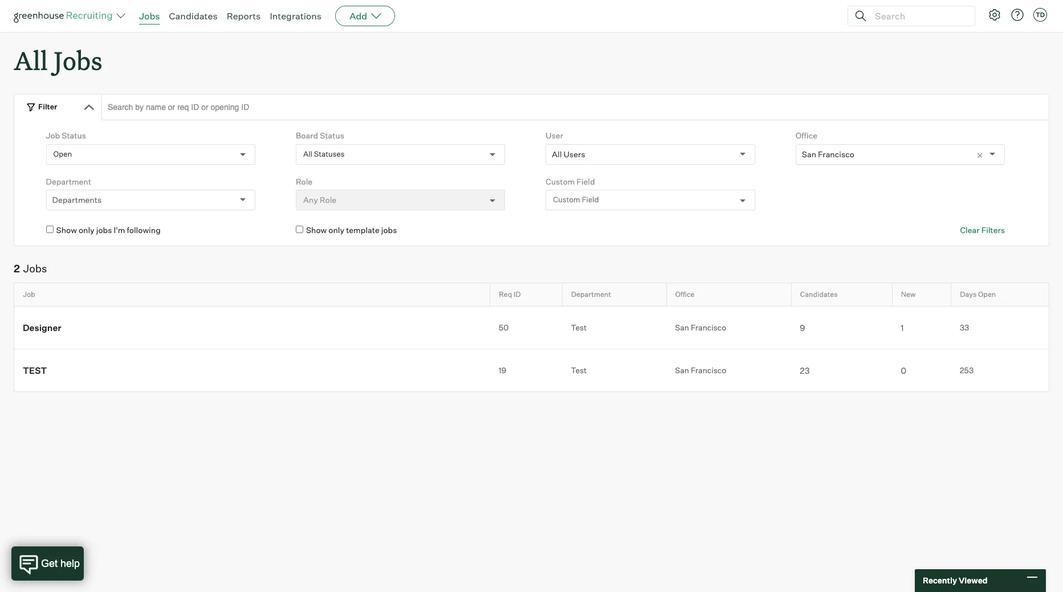 Task type: locate. For each thing, give the bounding box(es) containing it.
jobs right template
[[381, 225, 397, 235]]

2 vertical spatial san francisco
[[676, 365, 727, 375]]

req
[[499, 290, 512, 299]]

0 horizontal spatial candidates
[[169, 10, 218, 22]]

greenhouse recruiting image
[[14, 9, 116, 23]]

user
[[546, 131, 564, 140]]

1 horizontal spatial candidates
[[801, 290, 838, 299]]

0 horizontal spatial department
[[46, 177, 91, 186]]

jobs
[[96, 225, 112, 235], [381, 225, 397, 235]]

all jobs
[[14, 43, 102, 77]]

i'm
[[114, 225, 125, 235]]

all left users
[[552, 149, 562, 159]]

0 horizontal spatial jobs
[[96, 225, 112, 235]]

2 vertical spatial san
[[676, 365, 690, 375]]

33
[[960, 323, 970, 332]]

candidates link
[[169, 10, 218, 22]]

days
[[961, 290, 977, 299]]

1 horizontal spatial only
[[329, 225, 345, 235]]

clear
[[961, 225, 980, 235]]

td
[[1036, 11, 1046, 19]]

users
[[564, 149, 586, 159]]

francisco
[[819, 149, 855, 159], [691, 323, 727, 332], [691, 365, 727, 375]]

1 vertical spatial office
[[676, 290, 695, 299]]

253
[[960, 365, 974, 375]]

recently viewed
[[923, 576, 988, 586]]

1 vertical spatial test
[[571, 365, 587, 375]]

Show only jobs I'm following checkbox
[[46, 226, 53, 233]]

1 vertical spatial custom field
[[553, 195, 599, 204]]

1 test from the top
[[571, 323, 587, 332]]

2
[[14, 262, 20, 275]]

only down departments
[[79, 225, 95, 235]]

test for 9
[[571, 323, 587, 332]]

jobs right 2
[[23, 262, 47, 275]]

0 vertical spatial jobs
[[139, 10, 160, 22]]

0 vertical spatial candidates
[[169, 10, 218, 22]]

new
[[902, 290, 916, 299]]

2 horizontal spatial jobs
[[139, 10, 160, 22]]

custom
[[546, 177, 575, 186], [553, 195, 581, 204]]

0 vertical spatial job
[[46, 131, 60, 140]]

job status
[[46, 131, 86, 140]]

0 vertical spatial custom field
[[546, 177, 595, 186]]

1 vertical spatial francisco
[[691, 323, 727, 332]]

custom field down all users option
[[546, 177, 595, 186]]

0 horizontal spatial show
[[56, 225, 77, 235]]

san francisco option
[[802, 149, 855, 159]]

2 vertical spatial francisco
[[691, 365, 727, 375]]

0 horizontal spatial office
[[676, 290, 695, 299]]

candidates up 9
[[801, 290, 838, 299]]

test
[[571, 323, 587, 332], [571, 365, 587, 375]]

all
[[14, 43, 48, 77], [552, 149, 562, 159], [303, 149, 313, 159]]

open
[[53, 149, 72, 159], [979, 290, 997, 299]]

reports link
[[227, 10, 261, 22]]

integrations link
[[270, 10, 322, 22]]

2 jobs from the left
[[381, 225, 397, 235]]

9 link
[[792, 322, 893, 334]]

job
[[46, 131, 60, 140], [23, 290, 35, 299]]

0 horizontal spatial jobs
[[23, 262, 47, 275]]

1 horizontal spatial status
[[320, 131, 345, 140]]

0 vertical spatial san francisco
[[802, 149, 855, 159]]

board status
[[296, 131, 345, 140]]

job down 2 jobs
[[23, 290, 35, 299]]

2 horizontal spatial all
[[552, 149, 562, 159]]

san francisco for 9
[[676, 323, 727, 332]]

0 horizontal spatial job
[[23, 290, 35, 299]]

san francisco for 23
[[676, 365, 727, 375]]

field
[[577, 177, 595, 186], [582, 195, 599, 204]]

1 vertical spatial field
[[582, 195, 599, 204]]

custom field
[[546, 177, 595, 186], [553, 195, 599, 204]]

td button
[[1032, 6, 1050, 24]]

2 show from the left
[[306, 225, 327, 235]]

0 horizontal spatial open
[[53, 149, 72, 159]]

0 vertical spatial field
[[577, 177, 595, 186]]

san
[[802, 149, 817, 159], [676, 323, 690, 332], [676, 365, 690, 375]]

reports
[[227, 10, 261, 22]]

clear value image
[[977, 152, 985, 160]]

0 vertical spatial test
[[571, 323, 587, 332]]

office
[[796, 131, 818, 140], [676, 290, 695, 299]]

jobs left candidates link
[[139, 10, 160, 22]]

1 status from the left
[[62, 131, 86, 140]]

1 horizontal spatial job
[[46, 131, 60, 140]]

status
[[62, 131, 86, 140], [320, 131, 345, 140]]

open right days
[[979, 290, 997, 299]]

req id
[[499, 290, 521, 299]]

show right show only template jobs option
[[306, 225, 327, 235]]

test link
[[14, 364, 490, 377]]

1 jobs from the left
[[96, 225, 112, 235]]

job down "filter"
[[46, 131, 60, 140]]

1
[[901, 323, 904, 334]]

0 horizontal spatial all
[[14, 43, 48, 77]]

0 vertical spatial open
[[53, 149, 72, 159]]

jobs left i'm
[[96, 225, 112, 235]]

open down job status
[[53, 149, 72, 159]]

job for job status
[[46, 131, 60, 140]]

2 vertical spatial jobs
[[23, 262, 47, 275]]

1 horizontal spatial jobs
[[54, 43, 102, 77]]

show
[[56, 225, 77, 235], [306, 225, 327, 235]]

francisco for 9
[[691, 323, 727, 332]]

2 status from the left
[[320, 131, 345, 140]]

only for template
[[329, 225, 345, 235]]

2 only from the left
[[329, 225, 345, 235]]

1 vertical spatial department
[[572, 290, 611, 299]]

0 vertical spatial office
[[796, 131, 818, 140]]

candidates right jobs link
[[169, 10, 218, 22]]

san francisco
[[802, 149, 855, 159], [676, 323, 727, 332], [676, 365, 727, 375]]

td button
[[1034, 8, 1048, 22]]

1 link
[[893, 322, 952, 334]]

1 horizontal spatial jobs
[[381, 225, 397, 235]]

1 only from the left
[[79, 225, 95, 235]]

following
[[127, 225, 161, 235]]

23
[[800, 366, 810, 376]]

jobs down the greenhouse recruiting image
[[54, 43, 102, 77]]

1 horizontal spatial open
[[979, 290, 997, 299]]

0 horizontal spatial only
[[79, 225, 95, 235]]

departments
[[52, 195, 102, 205]]

san for 9
[[676, 323, 690, 332]]

1 vertical spatial jobs
[[54, 43, 102, 77]]

1 horizontal spatial all
[[303, 149, 313, 159]]

1 vertical spatial job
[[23, 290, 35, 299]]

show for show only template jobs
[[306, 225, 327, 235]]

custom field down users
[[553, 195, 599, 204]]

1 vertical spatial san
[[676, 323, 690, 332]]

statuses
[[314, 149, 345, 159]]

all users option
[[552, 149, 586, 159]]

jobs for all jobs
[[54, 43, 102, 77]]

0 horizontal spatial status
[[62, 131, 86, 140]]

all down board
[[303, 149, 313, 159]]

show for show only jobs i'm following
[[56, 225, 77, 235]]

jobs
[[139, 10, 160, 22], [54, 43, 102, 77], [23, 262, 47, 275]]

department
[[46, 177, 91, 186], [572, 290, 611, 299]]

viewed
[[959, 576, 988, 586]]

role
[[296, 177, 313, 186]]

all up "filter"
[[14, 43, 48, 77]]

1 show from the left
[[56, 225, 77, 235]]

candidates
[[169, 10, 218, 22], [801, 290, 838, 299]]

all for all jobs
[[14, 43, 48, 77]]

1 horizontal spatial show
[[306, 225, 327, 235]]

id
[[514, 290, 521, 299]]

1 vertical spatial san francisco
[[676, 323, 727, 332]]

recently
[[923, 576, 958, 586]]

only
[[79, 225, 95, 235], [329, 225, 345, 235]]

2 test from the top
[[571, 365, 587, 375]]

only left template
[[329, 225, 345, 235]]

show right show only jobs i'm following option
[[56, 225, 77, 235]]



Task type: vqa. For each thing, say whether or not it's contained in the screenshot.
Board Status
yes



Task type: describe. For each thing, give the bounding box(es) containing it.
1 vertical spatial open
[[979, 290, 997, 299]]

designer link
[[14, 321, 490, 334]]

0 vertical spatial san
[[802, 149, 817, 159]]

Search text field
[[873, 8, 965, 24]]

all for all statuses
[[303, 149, 313, 159]]

add button
[[335, 6, 395, 26]]

9
[[800, 323, 806, 334]]

1 vertical spatial custom
[[553, 195, 581, 204]]

clear filters
[[961, 225, 1006, 235]]

1 vertical spatial candidates
[[801, 290, 838, 299]]

19
[[499, 366, 507, 376]]

0 vertical spatial department
[[46, 177, 91, 186]]

50
[[499, 323, 509, 333]]

all for all users
[[552, 149, 562, 159]]

status for job status
[[62, 131, 86, 140]]

filter
[[38, 102, 57, 111]]

23 link
[[792, 365, 893, 377]]

jobs for 2 jobs
[[23, 262, 47, 275]]

integrations
[[270, 10, 322, 22]]

test
[[23, 366, 47, 377]]

all statuses
[[303, 149, 345, 159]]

all users
[[552, 149, 586, 159]]

test for 23
[[571, 365, 587, 375]]

1 horizontal spatial department
[[572, 290, 611, 299]]

template
[[346, 225, 380, 235]]

clear value element
[[977, 145, 990, 164]]

0
[[901, 366, 907, 376]]

jobs link
[[139, 10, 160, 22]]

designer
[[23, 323, 61, 334]]

show only template jobs
[[306, 225, 397, 235]]

clear filters link
[[961, 225, 1006, 236]]

san for 23
[[676, 365, 690, 375]]

job for job
[[23, 290, 35, 299]]

Search by name or req ID or opening ID text field
[[102, 94, 1050, 120]]

status for board status
[[320, 131, 345, 140]]

board
[[296, 131, 318, 140]]

0 link
[[893, 365, 952, 377]]

only for jobs
[[79, 225, 95, 235]]

0 vertical spatial francisco
[[819, 149, 855, 159]]

1 horizontal spatial office
[[796, 131, 818, 140]]

filters
[[982, 225, 1006, 235]]

add
[[350, 10, 367, 22]]

days open
[[961, 290, 997, 299]]

2 jobs
[[14, 262, 47, 275]]

configure image
[[988, 8, 1002, 22]]

show only jobs i'm following
[[56, 225, 161, 235]]

0 vertical spatial custom
[[546, 177, 575, 186]]

francisco for 23
[[691, 365, 727, 375]]

Show only template jobs checkbox
[[296, 226, 303, 233]]



